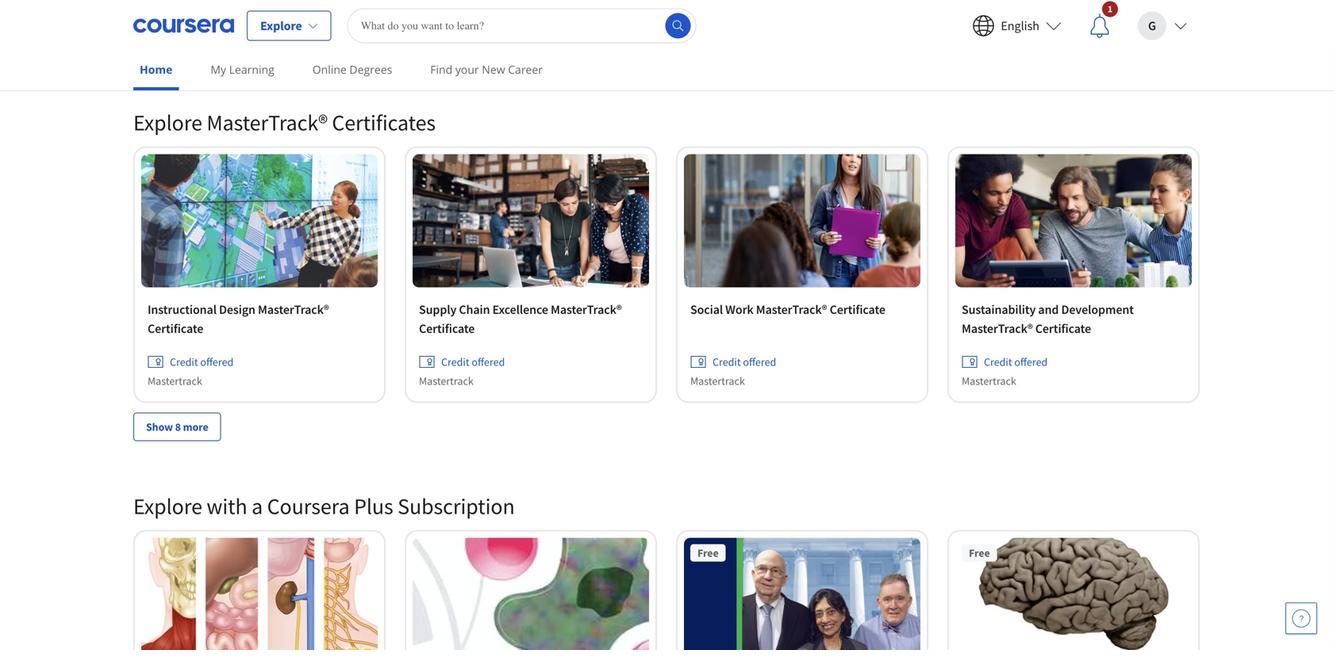 Task type: locate. For each thing, give the bounding box(es) containing it.
mastertrack®
[[207, 109, 328, 137], [258, 302, 329, 318], [551, 302, 622, 318], [756, 302, 827, 318], [962, 321, 1033, 337]]

offered down sustainability and development mastertrack® certificate
[[1015, 355, 1048, 369]]

credit down supply
[[441, 355, 470, 369]]

my
[[211, 62, 226, 77]]

credit offered down sustainability and development mastertrack® certificate
[[984, 355, 1048, 369]]

show for show 8 more button in get started with these free courses collection element
[[146, 36, 173, 50]]

3 mastertrack from the left
[[690, 374, 745, 388]]

more for show 8 more button in get started with these free courses collection element
[[183, 36, 208, 50]]

home link
[[133, 52, 179, 90]]

work
[[726, 302, 754, 318]]

show 8 more button
[[133, 29, 221, 58], [133, 413, 221, 441]]

1 credit offered from the left
[[170, 355, 234, 369]]

mastertrack for sustainability and development mastertrack® certificate
[[962, 374, 1016, 388]]

excellence
[[493, 302, 548, 318]]

1 vertical spatial explore
[[133, 109, 202, 137]]

mastertrack® right design
[[258, 302, 329, 318]]

explore inside explore mastertrack® certificates collection element
[[133, 109, 202, 137]]

offered for and
[[1015, 355, 1048, 369]]

mastertrack® right excellence
[[551, 302, 622, 318]]

explore
[[260, 18, 302, 34], [133, 109, 202, 137], [133, 493, 202, 520]]

mastertrack® down the learning
[[207, 109, 328, 137]]

credit offered down work
[[713, 355, 776, 369]]

0 vertical spatial 8
[[175, 36, 181, 50]]

2 offered from the left
[[472, 355, 505, 369]]

instructional design mastertrack® certificate link
[[148, 300, 371, 338]]

0 vertical spatial explore
[[260, 18, 302, 34]]

instructional
[[148, 302, 217, 318]]

find
[[430, 62, 453, 77]]

offered down work
[[743, 355, 776, 369]]

explore inside explore with a coursera plus subscription collection element
[[133, 493, 202, 520]]

show inside explore mastertrack® certificates collection element
[[146, 420, 173, 434]]

1 8 from the top
[[175, 36, 181, 50]]

2 vertical spatial explore
[[133, 493, 202, 520]]

1 show 8 more from the top
[[146, 36, 208, 50]]

credit
[[170, 355, 198, 369], [441, 355, 470, 369], [713, 355, 741, 369], [984, 355, 1012, 369]]

english
[[1001, 18, 1040, 34]]

chain
[[459, 302, 490, 318]]

0 vertical spatial show 8 more
[[146, 36, 208, 50]]

4 offered from the left
[[1015, 355, 1048, 369]]

a
[[252, 493, 263, 520]]

mastertrack® down sustainability
[[962, 321, 1033, 337]]

home
[[140, 62, 173, 77]]

1 credit from the left
[[170, 355, 198, 369]]

2 show 8 more button from the top
[[133, 413, 221, 441]]

credit down sustainability
[[984, 355, 1012, 369]]

1 show from the top
[[146, 36, 173, 50]]

8 inside get started with these free courses collection element
[[175, 36, 181, 50]]

credit offered
[[170, 355, 234, 369], [441, 355, 505, 369], [713, 355, 776, 369], [984, 355, 1048, 369]]

coursera image
[[133, 13, 234, 38]]

development
[[1061, 302, 1134, 318]]

online degrees link
[[306, 52, 399, 87]]

offered down instructional design mastertrack® certificate
[[200, 355, 234, 369]]

certificate
[[830, 302, 886, 318], [148, 321, 203, 337], [419, 321, 475, 337], [1036, 321, 1091, 337]]

1 show 8 more button from the top
[[133, 29, 221, 58]]

credit offered down chain
[[441, 355, 505, 369]]

1 more from the top
[[183, 36, 208, 50]]

mastertrack® inside sustainability and development mastertrack® certificate
[[962, 321, 1033, 337]]

2 credit offered from the left
[[441, 355, 505, 369]]

2 credit from the left
[[441, 355, 470, 369]]

more inside explore mastertrack® certificates collection element
[[183, 420, 208, 434]]

1 vertical spatial show 8 more
[[146, 420, 208, 434]]

show
[[146, 36, 173, 50], [146, 420, 173, 434]]

mastertrack down social
[[690, 374, 745, 388]]

explore mastertrack® certificates collection element
[[124, 83, 1209, 467]]

credit down work
[[713, 355, 741, 369]]

design
[[219, 302, 255, 318]]

3 offered from the left
[[743, 355, 776, 369]]

8
[[175, 36, 181, 50], [175, 420, 181, 434]]

0 horizontal spatial free
[[698, 546, 719, 560]]

social work mastertrack® certificate link
[[690, 300, 914, 319]]

credit offered down instructional
[[170, 355, 234, 369]]

mastertrack down instructional
[[148, 374, 202, 388]]

2 show 8 more from the top
[[146, 420, 208, 434]]

show inside get started with these free courses collection element
[[146, 36, 173, 50]]

1 vertical spatial show
[[146, 420, 173, 434]]

1 vertical spatial more
[[183, 420, 208, 434]]

4 credit offered from the left
[[984, 355, 1048, 369]]

explore inside explore dropdown button
[[260, 18, 302, 34]]

offered for work
[[743, 355, 776, 369]]

0 vertical spatial more
[[183, 36, 208, 50]]

more
[[183, 36, 208, 50], [183, 420, 208, 434]]

2 mastertrack from the left
[[419, 374, 474, 388]]

show 8 more inside get started with these free courses collection element
[[146, 36, 208, 50]]

sustainability and development mastertrack® certificate
[[962, 302, 1134, 337]]

1 vertical spatial 8
[[175, 420, 181, 434]]

3 credit from the left
[[713, 355, 741, 369]]

1 offered from the left
[[200, 355, 234, 369]]

credit for instructional design mastertrack® certificate
[[170, 355, 198, 369]]

2 8 from the top
[[175, 420, 181, 434]]

mastertrack
[[148, 374, 202, 388], [419, 374, 474, 388], [690, 374, 745, 388], [962, 374, 1016, 388]]

free
[[698, 546, 719, 560], [969, 546, 990, 560]]

2 more from the top
[[183, 420, 208, 434]]

8 inside explore mastertrack® certificates collection element
[[175, 420, 181, 434]]

explore up the learning
[[260, 18, 302, 34]]

1 mastertrack from the left
[[148, 374, 202, 388]]

coursera
[[267, 493, 350, 520]]

offered for design
[[200, 355, 234, 369]]

find your new career
[[430, 62, 543, 77]]

offered
[[200, 355, 234, 369], [472, 355, 505, 369], [743, 355, 776, 369], [1015, 355, 1048, 369]]

show 8 more
[[146, 36, 208, 50], [146, 420, 208, 434]]

None search field
[[347, 8, 697, 43]]

offered down supply chain excellence mastertrack® certificate
[[472, 355, 505, 369]]

g button
[[1125, 0, 1200, 51]]

mastertrack® right work
[[756, 302, 827, 318]]

credit for supply chain excellence mastertrack® certificate
[[441, 355, 470, 369]]

What do you want to learn? text field
[[347, 8, 697, 43]]

credit down instructional
[[170, 355, 198, 369]]

1 free from the left
[[698, 546, 719, 560]]

4 mastertrack from the left
[[962, 374, 1016, 388]]

and
[[1038, 302, 1059, 318]]

0 vertical spatial show
[[146, 36, 173, 50]]

4 credit from the left
[[984, 355, 1012, 369]]

explore for explore mastertrack® certificates
[[133, 109, 202, 137]]

more inside get started with these free courses collection element
[[183, 36, 208, 50]]

mastertrack down supply
[[419, 374, 474, 388]]

3 credit offered from the left
[[713, 355, 776, 369]]

1 vertical spatial show 8 more button
[[133, 413, 221, 441]]

sustainability and development mastertrack® certificate link
[[962, 300, 1186, 338]]

explore down home link
[[133, 109, 202, 137]]

explore with a coursera plus subscription
[[133, 493, 515, 520]]

2 show from the top
[[146, 420, 173, 434]]

show 8 more button inside explore mastertrack® certificates collection element
[[133, 413, 221, 441]]

1 horizontal spatial free
[[969, 546, 990, 560]]

my learning link
[[204, 52, 281, 87]]

find your new career link
[[424, 52, 549, 87]]

0 vertical spatial show 8 more button
[[133, 29, 221, 58]]

show 8 more inside explore mastertrack® certificates collection element
[[146, 420, 208, 434]]

mastertrack down sustainability
[[962, 374, 1016, 388]]

show 8 more button inside get started with these free courses collection element
[[133, 29, 221, 58]]

online degrees
[[312, 62, 392, 77]]

explore left with
[[133, 493, 202, 520]]

2 free from the left
[[969, 546, 990, 560]]



Task type: describe. For each thing, give the bounding box(es) containing it.
certificates
[[332, 109, 436, 137]]

8 for show 8 more button in get started with these free courses collection element
[[175, 36, 181, 50]]

credit offered for and
[[984, 355, 1048, 369]]

get started with these free courses collection element
[[124, 0, 1209, 83]]

mastertrack for instructional design mastertrack® certificate
[[148, 374, 202, 388]]

explore for explore
[[260, 18, 302, 34]]

credit for social work mastertrack® certificate
[[713, 355, 741, 369]]

credit offered for design
[[170, 355, 234, 369]]

show for show 8 more button within the explore mastertrack® certificates collection element
[[146, 420, 173, 434]]

instructional design mastertrack® certificate
[[148, 302, 329, 337]]

more for show 8 more button within the explore mastertrack® certificates collection element
[[183, 420, 208, 434]]

certificate inside instructional design mastertrack® certificate
[[148, 321, 203, 337]]

new
[[482, 62, 505, 77]]

with
[[207, 493, 247, 520]]

subscription
[[398, 493, 515, 520]]

degrees
[[350, 62, 392, 77]]

1
[[1108, 3, 1113, 15]]

career
[[508, 62, 543, 77]]

plus
[[354, 493, 393, 520]]

8 for show 8 more button within the explore mastertrack® certificates collection element
[[175, 420, 181, 434]]

mastertrack® inside instructional design mastertrack® certificate
[[258, 302, 329, 318]]

credit offered for work
[[713, 355, 776, 369]]

certificate inside supply chain excellence mastertrack® certificate
[[419, 321, 475, 337]]

supply
[[419, 302, 457, 318]]

learning
[[229, 62, 274, 77]]

explore mastertrack® certificates
[[133, 109, 436, 137]]

my learning
[[211, 62, 274, 77]]

your
[[455, 62, 479, 77]]

supply chain excellence mastertrack® certificate
[[419, 302, 622, 337]]

credit for sustainability and development mastertrack® certificate
[[984, 355, 1012, 369]]

sustainability
[[962, 302, 1036, 318]]

g
[[1148, 18, 1156, 34]]

online
[[312, 62, 347, 77]]

mastertrack for social work mastertrack® certificate
[[690, 374, 745, 388]]

explore button
[[247, 11, 331, 41]]

offered for chain
[[472, 355, 505, 369]]

social work mastertrack® certificate
[[690, 302, 886, 318]]

show 8 more for show 8 more button in get started with these free courses collection element
[[146, 36, 208, 50]]

credit offered for chain
[[441, 355, 505, 369]]

supply chain excellence mastertrack® certificate link
[[419, 300, 643, 338]]

help center image
[[1292, 610, 1311, 629]]

show 8 more for show 8 more button within the explore mastertrack® certificates collection element
[[146, 420, 208, 434]]

mastertrack® inside supply chain excellence mastertrack® certificate
[[551, 302, 622, 318]]

1 button
[[1075, 0, 1125, 51]]

explore for explore with a coursera plus subscription
[[133, 493, 202, 520]]

certificate inside sustainability and development mastertrack® certificate
[[1036, 321, 1091, 337]]

explore with a coursera plus subscription collection element
[[124, 467, 1209, 651]]

social
[[690, 302, 723, 318]]

english button
[[960, 0, 1075, 51]]

mastertrack for supply chain excellence mastertrack® certificate
[[419, 374, 474, 388]]



Task type: vqa. For each thing, say whether or not it's contained in the screenshot.
Private within the the management of private equity and venture capital funds module 3 • 1 hour to complete
no



